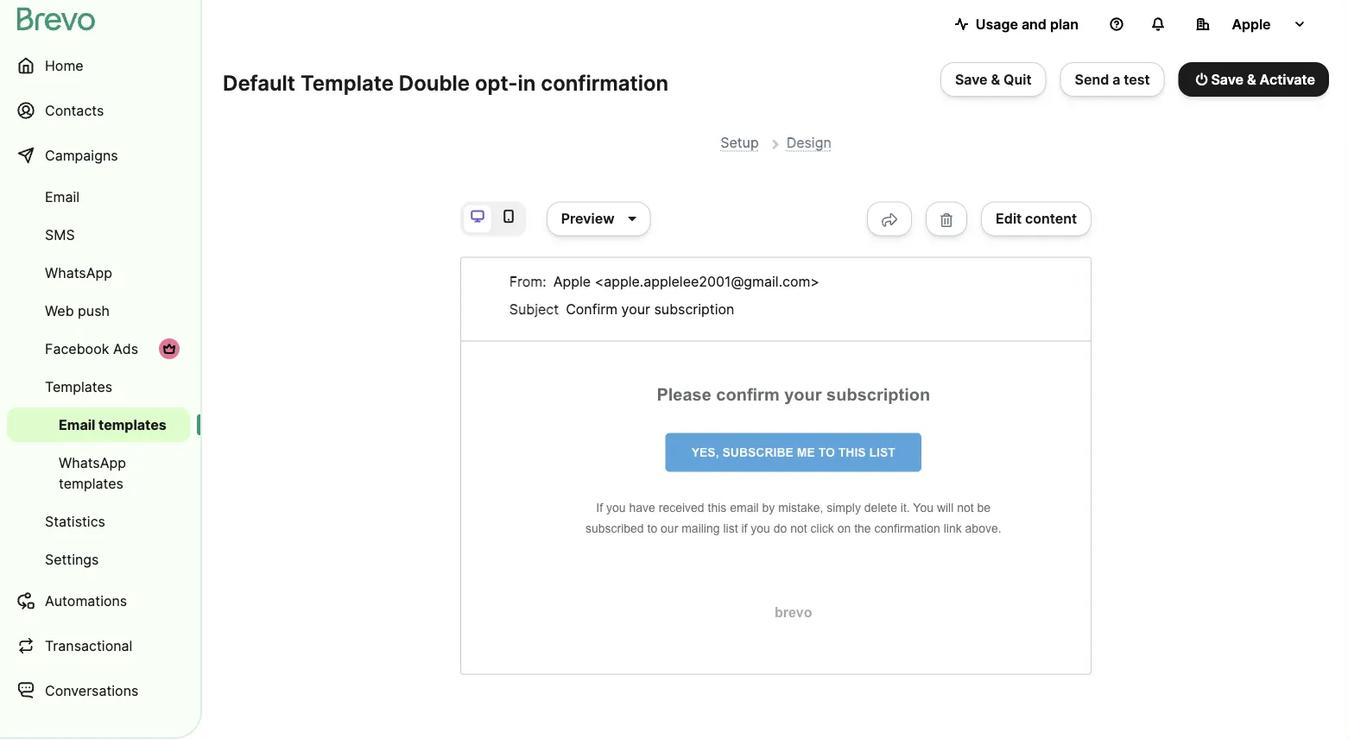 Task type: vqa. For each thing, say whether or not it's contained in the screenshot.
Confirm
yes



Task type: describe. For each thing, give the bounding box(es) containing it.
whatsapp templates
[[59, 454, 126, 492]]

email link
[[7, 180, 190, 214]]

subject confirm your subscription
[[509, 301, 734, 318]]

edit content
[[996, 210, 1077, 227]]

power off image
[[1196, 73, 1208, 86]]

transactional
[[45, 637, 132, 654]]

setup
[[721, 134, 759, 151]]

confirm
[[566, 301, 618, 318]]

usage
[[976, 16, 1018, 32]]

email for email
[[45, 188, 80, 205]]

setup link
[[721, 134, 759, 152]]

statistics link
[[7, 504, 190, 539]]

usage and plan button
[[941, 7, 1093, 41]]

design link
[[786, 134, 831, 152]]

activate
[[1260, 71, 1315, 88]]

facebook ads
[[45, 340, 138, 357]]

statistics
[[45, 513, 105, 530]]

send a test button
[[1060, 62, 1165, 97]]

sms
[[45, 226, 75, 243]]

web push link
[[7, 294, 190, 328]]

default template double opt-in confirmation
[[223, 70, 669, 95]]

plan
[[1050, 16, 1079, 32]]

email for email templates
[[59, 416, 95, 433]]

whatsapp for whatsapp templates
[[59, 454, 126, 471]]

email templates
[[59, 416, 167, 433]]

subject
[[509, 301, 559, 318]]

contacts
[[45, 102, 104, 119]]

quit
[[1004, 71, 1032, 88]]

templates
[[45, 378, 112, 395]]

design
[[786, 134, 831, 151]]

campaigns
[[45, 147, 118, 164]]

facebook ads link
[[7, 332, 190, 366]]

subscription
[[654, 301, 734, 318]]

template
[[300, 70, 394, 95]]

push
[[78, 302, 110, 319]]

<apple.applelee2001@gmail.com>
[[595, 273, 820, 290]]

ads
[[113, 340, 138, 357]]

home
[[45, 57, 83, 74]]

email templates link
[[7, 408, 190, 442]]

apple button
[[1182, 7, 1321, 41]]

save for save & quit
[[955, 71, 988, 88]]

confirmation
[[541, 70, 669, 95]]



Task type: locate. For each thing, give the bounding box(es) containing it.
whatsapp link
[[7, 256, 190, 290]]

opt-
[[475, 70, 518, 95]]

test
[[1124, 71, 1150, 88]]

facebook
[[45, 340, 109, 357]]

& for activate
[[1247, 71, 1256, 88]]

in
[[518, 70, 536, 95]]

save right power off 'image' on the right top of page
[[1211, 71, 1244, 88]]

save inside button
[[955, 71, 988, 88]]

content
[[1025, 210, 1077, 227]]

whatsapp templates link
[[7, 446, 190, 501]]

1 vertical spatial email
[[59, 416, 95, 433]]

1 horizontal spatial save
[[1211, 71, 1244, 88]]

& inside save & quit button
[[991, 71, 1000, 88]]

preview
[[561, 210, 615, 227]]

templates
[[99, 416, 167, 433], [59, 475, 123, 492]]

conversations
[[45, 682, 139, 699]]

usage and plan
[[976, 16, 1079, 32]]

whatsapp for whatsapp
[[45, 264, 112, 281]]

edit
[[996, 210, 1022, 227]]

from : apple <apple.applelee2001@gmail.com>
[[509, 273, 820, 290]]

settings
[[45, 551, 99, 568]]

0 horizontal spatial save
[[955, 71, 988, 88]]

1 vertical spatial apple
[[553, 273, 591, 290]]

save
[[955, 71, 988, 88], [1211, 71, 1244, 88]]

0 vertical spatial whatsapp
[[45, 264, 112, 281]]

default
[[223, 70, 295, 95]]

apple up save & activate button
[[1232, 16, 1271, 32]]

your
[[621, 301, 650, 318]]

templates link
[[7, 370, 190, 404]]

email
[[45, 188, 80, 205], [59, 416, 95, 433]]

send
[[1075, 71, 1109, 88]]

1 & from the left
[[991, 71, 1000, 88]]

0 horizontal spatial apple
[[553, 273, 591, 290]]

templates for email templates
[[99, 416, 167, 433]]

save inside button
[[1211, 71, 1244, 88]]

send a test
[[1075, 71, 1150, 88]]

from
[[509, 273, 543, 290]]

transactional link
[[7, 625, 190, 667]]

templates for whatsapp templates
[[59, 475, 123, 492]]

sms link
[[7, 218, 190, 252]]

preview button
[[547, 202, 651, 236]]

contacts link
[[7, 90, 190, 131]]

conversations link
[[7, 670, 190, 712]]

automations link
[[7, 580, 190, 622]]

home link
[[7, 45, 190, 86]]

1 horizontal spatial &
[[1247, 71, 1256, 88]]

a
[[1113, 71, 1120, 88]]

templates down templates link
[[99, 416, 167, 433]]

whatsapp up the web push at the top left
[[45, 264, 112, 281]]

campaigns link
[[7, 135, 190, 176]]

0 vertical spatial templates
[[99, 416, 167, 433]]

save & quit button
[[940, 62, 1046, 97]]

templates inside whatsapp templates
[[59, 475, 123, 492]]

1 vertical spatial templates
[[59, 475, 123, 492]]

double
[[399, 70, 470, 95]]

apple inside button
[[1232, 16, 1271, 32]]

email up sms
[[45, 188, 80, 205]]

2 save from the left
[[1211, 71, 1244, 88]]

save & activate
[[1211, 71, 1315, 88]]

0 vertical spatial apple
[[1232, 16, 1271, 32]]

caret down image
[[628, 212, 636, 226]]

1 vertical spatial whatsapp
[[59, 454, 126, 471]]

automations
[[45, 592, 127, 609]]

save left quit
[[955, 71, 988, 88]]

templates up statistics link
[[59, 475, 123, 492]]

& inside save & activate button
[[1247, 71, 1256, 88]]

1 save from the left
[[955, 71, 988, 88]]

:
[[543, 273, 546, 290]]

edit content button
[[981, 202, 1092, 236]]

apple right the :
[[553, 273, 591, 290]]

2 & from the left
[[1247, 71, 1256, 88]]

web
[[45, 302, 74, 319]]

&
[[991, 71, 1000, 88], [1247, 71, 1256, 88]]

email down templates
[[59, 416, 95, 433]]

web push
[[45, 302, 110, 319]]

settings link
[[7, 542, 190, 577]]

1 horizontal spatial apple
[[1232, 16, 1271, 32]]

save & quit
[[955, 71, 1032, 88]]

left___rvooi image
[[162, 342, 176, 356]]

& left quit
[[991, 71, 1000, 88]]

0 horizontal spatial &
[[991, 71, 1000, 88]]

apple
[[1232, 16, 1271, 32], [553, 273, 591, 290]]

whatsapp down email templates link at the bottom of the page
[[59, 454, 126, 471]]

save & activate button
[[1179, 62, 1329, 97]]

& for quit
[[991, 71, 1000, 88]]

and
[[1022, 16, 1047, 32]]

& left activate
[[1247, 71, 1256, 88]]

save for save & activate
[[1211, 71, 1244, 88]]

0 vertical spatial email
[[45, 188, 80, 205]]

whatsapp
[[45, 264, 112, 281], [59, 454, 126, 471]]



